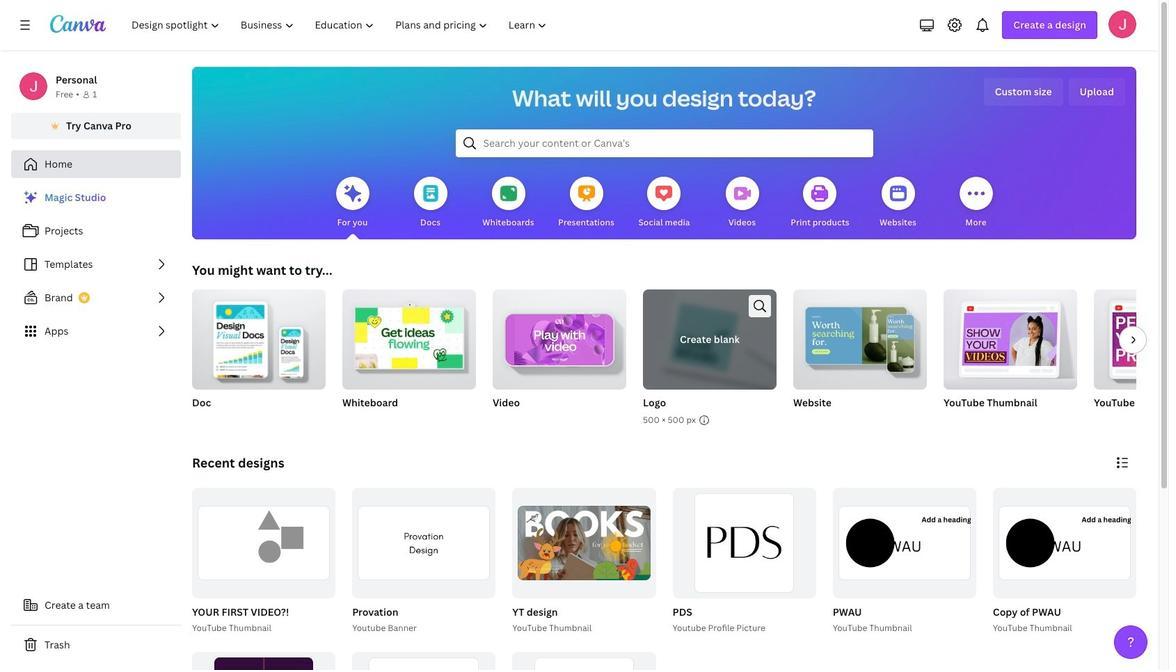 Task type: vqa. For each thing, say whether or not it's contained in the screenshot.
Top level navigation element
yes



Task type: describe. For each thing, give the bounding box(es) containing it.
top level navigation element
[[123, 11, 559, 39]]

james peterson image
[[1109, 10, 1137, 38]]



Task type: locate. For each thing, give the bounding box(es) containing it.
group
[[192, 284, 326, 427], [192, 284, 326, 390], [342, 284, 476, 427], [342, 284, 476, 390], [793, 284, 927, 427], [793, 284, 927, 390], [944, 284, 1077, 427], [944, 284, 1077, 390], [493, 284, 626, 427], [493, 284, 626, 390], [643, 290, 777, 427], [643, 290, 777, 390], [1094, 290, 1169, 427], [1094, 290, 1169, 390], [189, 488, 336, 635], [192, 488, 336, 598], [350, 488, 496, 635], [352, 488, 496, 598], [510, 488, 656, 635], [513, 488, 656, 598], [670, 488, 816, 635], [673, 488, 816, 598], [830, 488, 976, 635], [833, 488, 976, 598], [990, 488, 1137, 635], [993, 488, 1137, 598], [192, 652, 336, 670], [352, 652, 496, 670], [513, 652, 656, 670]]

list
[[11, 184, 181, 345]]

None search field
[[456, 129, 873, 157]]

Search search field
[[483, 130, 845, 157]]



